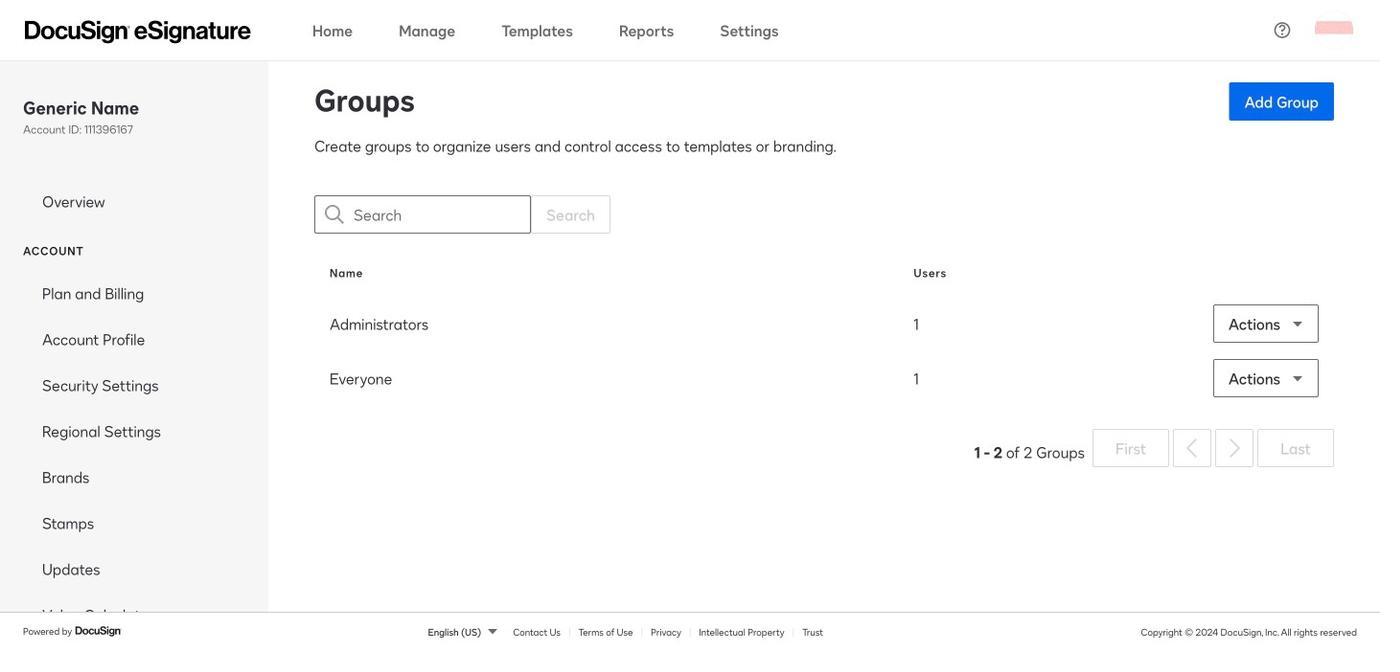Task type: vqa. For each thing, say whether or not it's contained in the screenshot.
Hard Cost Savings per Document image on the bottom left of page
no



Task type: locate. For each thing, give the bounding box(es) containing it.
account element
[[0, 270, 268, 639]]

docusign image
[[75, 624, 123, 640]]



Task type: describe. For each thing, give the bounding box(es) containing it.
docusign admin image
[[25, 21, 251, 44]]

Search text field
[[354, 197, 530, 233]]

your uploaded profile image image
[[1315, 11, 1354, 49]]



